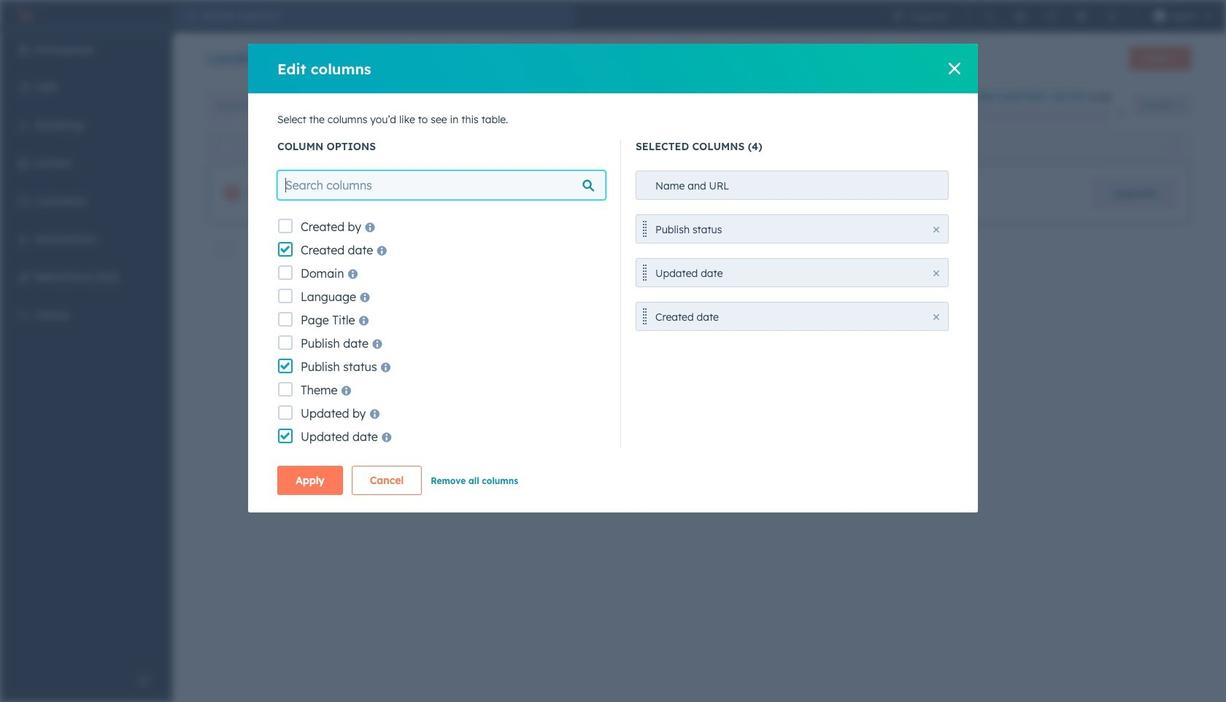 Task type: locate. For each thing, give the bounding box(es) containing it.
1 vertical spatial close image
[[1117, 109, 1126, 118]]

dialog
[[248, 44, 978, 513]]

3 close image from the top
[[933, 315, 939, 320]]

menu
[[883, 0, 1217, 32], [0, 32, 172, 666]]

settings image
[[1075, 10, 1087, 22]]

2 press to sort. image from the left
[[1167, 140, 1173, 151]]

0 vertical spatial close image
[[949, 63, 960, 74]]

close image
[[949, 63, 960, 74], [1117, 109, 1126, 118]]

press to sort. element
[[692, 140, 698, 153], [1167, 140, 1173, 153]]

0 horizontal spatial press to sort. image
[[692, 140, 698, 151]]

progress bar
[[955, 109, 968, 121]]

1 horizontal spatial press to sort. element
[[1167, 140, 1173, 153]]

0 horizontal spatial press to sort. element
[[692, 140, 698, 153]]

notifications image
[[1106, 10, 1118, 22]]

close image
[[933, 227, 939, 233], [933, 271, 939, 277], [933, 315, 939, 320]]

1 horizontal spatial press to sort. image
[[1167, 140, 1173, 151]]

1 press to sort. element from the left
[[692, 140, 698, 153]]

banner
[[207, 42, 1191, 76]]

press to sort. image
[[692, 140, 698, 151], [1167, 140, 1173, 151]]

1 vertical spatial close image
[[933, 271, 939, 277]]

help image
[[1045, 10, 1057, 22]]

1 close image from the top
[[933, 227, 939, 233]]

0 vertical spatial close image
[[933, 227, 939, 233]]

2 vertical spatial close image
[[933, 315, 939, 320]]

2 close image from the top
[[933, 271, 939, 277]]

howard n/a image
[[1154, 10, 1165, 22]]

pagination navigation
[[582, 295, 714, 314]]

0 horizontal spatial close image
[[949, 63, 960, 74]]



Task type: describe. For each thing, give the bounding box(es) containing it.
1 press to sort. image from the left
[[692, 140, 698, 151]]

2 press to sort. element from the left
[[1167, 140, 1173, 153]]

Search columns search field
[[277, 171, 606, 200]]

1 horizontal spatial close image
[[1117, 109, 1126, 118]]

Search content search field
[[207, 91, 426, 120]]

1 horizontal spatial menu
[[883, 0, 1217, 32]]

0 horizontal spatial menu
[[0, 32, 172, 666]]

Search HubSpot search field
[[196, 4, 574, 28]]

marketplaces image
[[1014, 10, 1026, 22]]



Task type: vqa. For each thing, say whether or not it's contained in the screenshot.
receive
no



